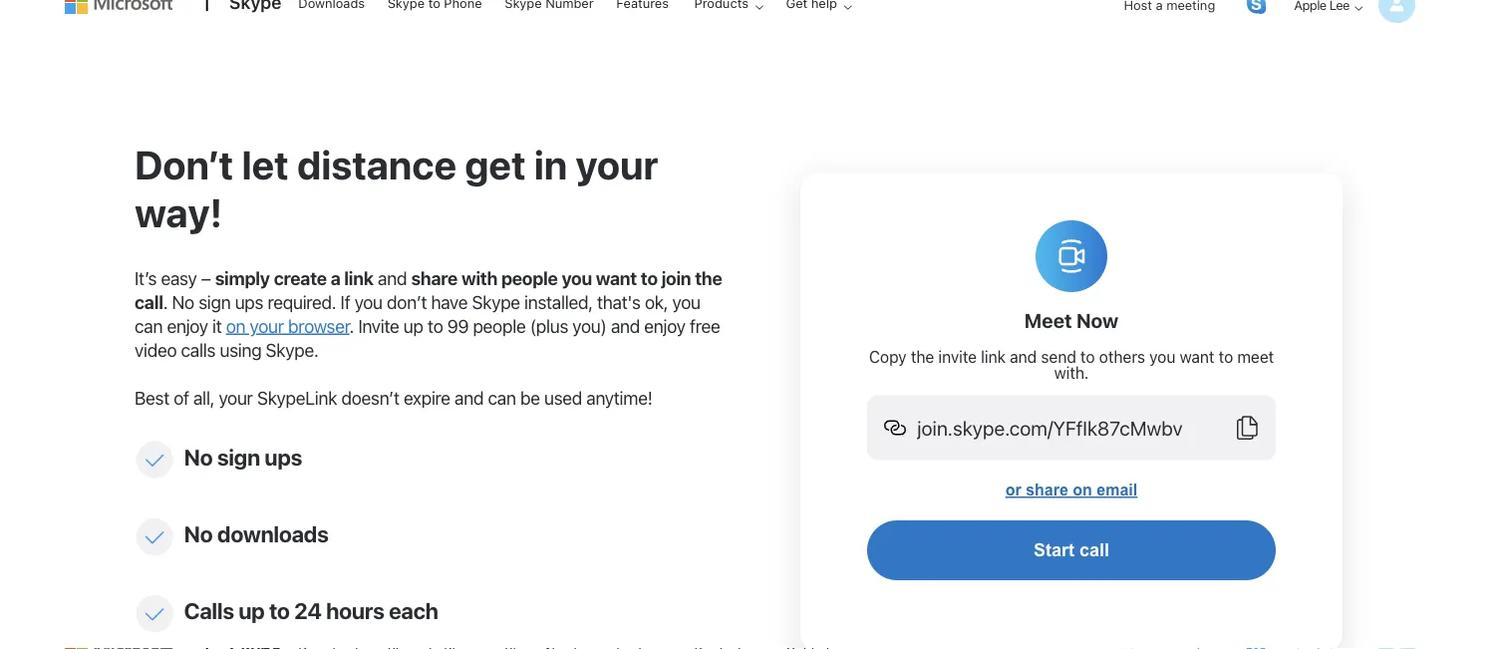 Task type: vqa. For each thing, say whether or not it's contained in the screenshot.
Copy the invite link and send to others you want to meet with.
yes



Task type: describe. For each thing, give the bounding box(es) containing it.
copy
[[869, 347, 907, 366]]

(plus
[[530, 315, 568, 337]]

1 vertical spatial sign
[[217, 444, 260, 470]]

call inside share with people you want to join the call
[[135, 291, 163, 313]]

1 horizontal spatial copy image
[[1235, 414, 1260, 442]]

no for no sign ups
[[184, 444, 213, 470]]

hours
[[326, 598, 384, 624]]

share inside "button"
[[1026, 481, 1069, 499]]

the inside share with people you want to join the call
[[695, 267, 722, 289]]

in
[[534, 141, 568, 188]]

calls up to 24 hours each
[[184, 598, 438, 624]]

start
[[1034, 540, 1075, 560]]

avatar image
[[1379, 0, 1416, 23]]

best of all, your skypelink doesn't expire and can be used anytime!
[[135, 387, 653, 408]]

0 horizontal spatial link
[[344, 267, 374, 289]]

2 vertical spatial your
[[219, 387, 253, 408]]

be
[[520, 387, 540, 408]]

don't let distance get in your way!
[[135, 141, 658, 236]]

required.
[[268, 291, 336, 313]]

people inside share with people you want to join the call
[[501, 267, 558, 289]]

expire
[[404, 387, 451, 408]]

it
[[212, 315, 222, 337]]

free
[[690, 315, 720, 337]]

start call
[[1034, 540, 1110, 560]]

don't
[[135, 141, 234, 188]]

join.skype.com/yffik87cmwbv
[[918, 416, 1183, 439]]

1 horizontal spatial ups
[[265, 444, 302, 470]]

you inside share with people you want to join the call
[[562, 267, 592, 289]]

all,
[[193, 387, 214, 408]]

0 vertical spatial on
[[226, 315, 246, 337]]

to left 24
[[269, 598, 290, 624]]

1 vertical spatial your
[[250, 315, 284, 337]]

–
[[201, 267, 211, 289]]

downloads
[[217, 521, 329, 547]]

want inside copy the invite link and send to others you want to meet with.
[[1180, 347, 1215, 366]]

no downloads
[[184, 521, 329, 547]]

skype
[[472, 291, 520, 313]]

with.
[[1055, 363, 1089, 382]]

and for best of all, your skypelink doesn't expire and can be used anytime!
[[455, 387, 484, 408]]

. invite
[[350, 315, 399, 337]]

sign inside . no sign ups required. if you don't have skype installed, that's ok, you can enjoy it
[[199, 291, 231, 313]]

on your browser link
[[226, 315, 350, 337]]

skypelink
[[257, 387, 337, 408]]

up for calls
[[239, 598, 265, 624]]

email
[[1097, 481, 1138, 499]]

.
[[163, 291, 168, 313]]

. no sign ups required. if you don't have skype installed, that's ok, you can enjoy it
[[135, 291, 701, 337]]

join
[[662, 267, 691, 289]]

don't
[[387, 291, 427, 313]]

join.skype.com/yffik87cmwbv button
[[868, 395, 1276, 460]]

copy invite link join.skype.com/yffik87cmwbv element
[[918, 414, 1220, 442]]

video
[[135, 339, 177, 360]]

meet now
[[1025, 309, 1119, 332]]



Task type: locate. For each thing, give the bounding box(es) containing it.
easy
[[161, 267, 197, 289]]

with
[[462, 267, 498, 289]]

the right copy
[[911, 347, 935, 366]]

no inside . no sign ups required. if you don't have skype installed, that's ok, you can enjoy it
[[172, 291, 194, 313]]

copy image down meet
[[1235, 414, 1260, 442]]

and up don't
[[378, 267, 407, 289]]

enjoy
[[167, 315, 208, 337], [644, 315, 686, 337]]

to left 99
[[428, 315, 443, 337]]

meet now heading
[[1025, 307, 1119, 334]]

ups down simply on the top left
[[235, 291, 263, 313]]

call down it's
[[135, 291, 163, 313]]

each
[[389, 598, 438, 624]]

skype.
[[266, 339, 319, 360]]

on inside "button"
[[1073, 481, 1093, 499]]

copy the invite link and send to others you want to meet with.
[[869, 347, 1274, 382]]

1 horizontal spatial the
[[911, 347, 935, 366]]

your inside don't let distance get in your way!
[[576, 141, 658, 188]]

create
[[274, 267, 327, 289]]

your right in
[[576, 141, 658, 188]]

0 vertical spatial up
[[404, 315, 424, 337]]

the inside copy the invite link and send to others you want to meet with.
[[911, 347, 935, 366]]

to inside share with people you want to join the call
[[641, 267, 658, 289]]

it's
[[135, 267, 157, 289]]

1 vertical spatial no
[[184, 444, 213, 470]]

on
[[226, 315, 246, 337], [1073, 481, 1093, 499]]

ups inside . no sign ups required. if you don't have skype installed, that's ok, you can enjoy it
[[235, 291, 263, 313]]

menu bar
[[1108, 0, 1416, 45]]

0 vertical spatial can
[[135, 315, 163, 337]]

1 vertical spatial share
[[1026, 481, 1069, 499]]

0 horizontal spatial the
[[695, 267, 722, 289]]

if
[[341, 291, 350, 313]]

1 vertical spatial on
[[1073, 481, 1093, 499]]

0 horizontal spatial enjoy
[[167, 315, 208, 337]]

. invite up to 99 people (plus you) and enjoy free video calls using skype.
[[135, 315, 720, 360]]

calls
[[181, 339, 216, 360]]

on right it
[[226, 315, 246, 337]]

let
[[242, 141, 289, 188]]

share up have
[[411, 267, 458, 289]]

have
[[431, 291, 468, 313]]

None field
[[868, 395, 1276, 521]]

you up "installed,"
[[562, 267, 592, 289]]

enjoy inside . no sign ups required. if you don't have skype installed, that's ok, you can enjoy it
[[167, 315, 208, 337]]

and left the "send"
[[1010, 347, 1037, 366]]

sign up it
[[199, 291, 231, 313]]

arrow down image
[[1347, 0, 1371, 20]]

want inside share with people you want to join the call
[[596, 267, 637, 289]]

to inside . invite up to 99 people (plus you) and enjoy free video calls using skype.
[[428, 315, 443, 337]]

microsoft image
[[65, 0, 172, 14]]

copy image
[[1235, 414, 1260, 442], [884, 416, 908, 440]]

1 vertical spatial call
[[1080, 540, 1110, 560]]

up down don't
[[404, 315, 424, 337]]

up right calls
[[239, 598, 265, 624]]

0 horizontal spatial up
[[239, 598, 265, 624]]

1 vertical spatial ups
[[265, 444, 302, 470]]

the right join
[[695, 267, 722, 289]]

can up video
[[135, 315, 163, 337]]

1 horizontal spatial enjoy
[[644, 315, 686, 337]]

doesn't
[[341, 387, 399, 408]]

or share on email button
[[1001, 480, 1143, 501]]

you down join
[[672, 291, 701, 313]]

you right others
[[1150, 347, 1176, 366]]

and inside . invite up to 99 people (plus you) and enjoy free video calls using skype.
[[611, 315, 640, 337]]

or share on email
[[1006, 481, 1138, 499]]

people inside . invite up to 99 people (plus you) and enjoy free video calls using skype.
[[473, 315, 526, 337]]

none field containing join.skype.com/yffik87cmwbv
[[868, 395, 1276, 521]]

want
[[596, 267, 637, 289], [1180, 347, 1215, 366]]

can
[[135, 315, 163, 337], [488, 387, 516, 408]]

call right start
[[1080, 540, 1110, 560]]

0 vertical spatial share
[[411, 267, 458, 289]]

enjoy up the 'calls'
[[167, 315, 208, 337]]

and for . invite up to 99 people (plus you) and enjoy free video calls using skype.
[[611, 315, 640, 337]]

want left meet
[[1180, 347, 1215, 366]]

start call link
[[868, 521, 1276, 580]]

anytime!
[[587, 387, 653, 408]]

1 enjoy from the left
[[167, 315, 208, 337]]

to
[[641, 267, 658, 289], [428, 315, 443, 337], [1081, 347, 1095, 366], [1219, 347, 1234, 366], [269, 598, 290, 624]]

people down skype
[[473, 315, 526, 337]]

enjoy down ok,
[[644, 315, 686, 337]]

1 horizontal spatial up
[[404, 315, 424, 337]]

no right the .
[[172, 291, 194, 313]]

browser
[[288, 315, 350, 337]]

you right "if"
[[355, 291, 383, 313]]

2 enjoy from the left
[[644, 315, 686, 337]]

call
[[135, 291, 163, 313], [1080, 540, 1110, 560]]

now
[[1077, 309, 1119, 332]]

0 horizontal spatial want
[[596, 267, 637, 289]]

copy image down copy
[[884, 416, 908, 440]]

a
[[331, 267, 340, 289]]

0 vertical spatial link
[[344, 267, 374, 289]]

1 vertical spatial can
[[488, 387, 516, 408]]

sign
[[199, 291, 231, 313], [217, 444, 260, 470]]

1 horizontal spatial want
[[1180, 347, 1215, 366]]

simply
[[215, 267, 270, 289]]

or
[[1006, 481, 1022, 499]]

meet now image
[[1052, 236, 1092, 276]]

others
[[1100, 347, 1146, 366]]

and
[[378, 267, 407, 289], [611, 315, 640, 337], [1010, 347, 1037, 366], [455, 387, 484, 408]]

1 vertical spatial up
[[239, 598, 265, 624]]

1 vertical spatial want
[[1180, 347, 1215, 366]]

and inside copy the invite link and send to others you want to meet with.
[[1010, 347, 1037, 366]]

no sign ups
[[184, 444, 302, 470]]

0 vertical spatial the
[[695, 267, 722, 289]]

enjoy inside . invite up to 99 people (plus you) and enjoy free video calls using skype.
[[644, 315, 686, 337]]

0 vertical spatial sign
[[199, 291, 231, 313]]

want up that's at top left
[[596, 267, 637, 289]]

ups down skypelink at the left of the page
[[265, 444, 302, 470]]

no for no downloads
[[184, 521, 213, 547]]

1 horizontal spatial call
[[1080, 540, 1110, 560]]

you
[[562, 267, 592, 289], [355, 291, 383, 313], [672, 291, 701, 313], [1150, 347, 1176, 366]]

link right the invite
[[981, 347, 1006, 366]]

way!
[[135, 189, 223, 236]]

0 horizontal spatial share
[[411, 267, 458, 289]]

link inside copy the invite link and send to others you want to meet with.
[[981, 347, 1006, 366]]

up inside . invite up to 99 people (plus you) and enjoy free video calls using skype.
[[404, 315, 424, 337]]

no left downloads
[[184, 521, 213, 547]]

0 vertical spatial call
[[135, 291, 163, 313]]

and down that's at top left
[[611, 315, 640, 337]]

0 vertical spatial ups
[[235, 291, 263, 313]]

1 vertical spatial people
[[473, 315, 526, 337]]

people up "installed,"
[[501, 267, 558, 289]]

1 horizontal spatial can
[[488, 387, 516, 408]]

1 horizontal spatial link
[[981, 347, 1006, 366]]

and right expire
[[455, 387, 484, 408]]

ok,
[[645, 291, 668, 313]]

installed,
[[525, 291, 593, 313]]

no down all,
[[184, 444, 213, 470]]

your
[[576, 141, 658, 188], [250, 315, 284, 337], [219, 387, 253, 408]]

0 vertical spatial people
[[501, 267, 558, 289]]

share
[[411, 267, 458, 289], [1026, 481, 1069, 499]]

get
[[465, 141, 526, 188]]

99
[[447, 315, 469, 337]]

1 vertical spatial link
[[981, 347, 1006, 366]]

share inside share with people you want to join the call
[[411, 267, 458, 289]]

to right the "send"
[[1081, 347, 1095, 366]]

0 horizontal spatial ups
[[235, 291, 263, 313]]

on left email
[[1073, 481, 1093, 499]]

on your browser
[[226, 315, 350, 337]]

people
[[501, 267, 558, 289], [473, 315, 526, 337]]

meet
[[1238, 347, 1274, 366]]

can left be
[[488, 387, 516, 408]]

you inside copy the invite link and send to others you want to meet with.
[[1150, 347, 1176, 366]]

share right or
[[1026, 481, 1069, 499]]

using
[[220, 339, 262, 360]]

distance
[[297, 141, 457, 188]]

that's
[[597, 291, 641, 313]]

share with people you want to join the call
[[135, 267, 722, 313]]

ups
[[235, 291, 263, 313], [265, 444, 302, 470]]

0 vertical spatial want
[[596, 267, 637, 289]]

0 horizontal spatial on
[[226, 315, 246, 337]]

used
[[544, 387, 582, 408]]

sign up the no downloads
[[217, 444, 260, 470]]

it's easy – simply create a link and
[[135, 267, 411, 289]]

0 horizontal spatial can
[[135, 315, 163, 337]]

your up skype. at the left of page
[[250, 315, 284, 337]]

0 horizontal spatial call
[[135, 291, 163, 313]]

1 vertical spatial the
[[911, 347, 935, 366]]

 link
[[1247, 0, 1267, 14]]

0 vertical spatial your
[[576, 141, 658, 188]]

your right all,
[[219, 387, 253, 408]]

2 vertical spatial no
[[184, 521, 213, 547]]

up
[[404, 315, 424, 337], [239, 598, 265, 624]]

up for . invite
[[404, 315, 424, 337]]

link
[[344, 267, 374, 289], [981, 347, 1006, 366]]

best
[[135, 387, 169, 408]]

you)
[[573, 315, 607, 337]]

meet
[[1025, 309, 1072, 332]]

0 horizontal spatial copy image
[[884, 416, 908, 440]]

invite
[[939, 347, 977, 366]]

to up ok,
[[641, 267, 658, 289]]

0 vertical spatial no
[[172, 291, 194, 313]]

navigation
[[1108, 0, 1416, 45]]

and for it's easy – simply create a link and
[[378, 267, 407, 289]]

1 horizontal spatial share
[[1026, 481, 1069, 499]]

send
[[1041, 347, 1077, 366]]

calls
[[184, 598, 234, 624]]

no
[[172, 291, 194, 313], [184, 444, 213, 470], [184, 521, 213, 547]]

link right a
[[344, 267, 374, 289]]

of
[[174, 387, 189, 408]]

can inside . no sign ups required. if you don't have skype installed, that's ok, you can enjoy it
[[135, 315, 163, 337]]

the
[[695, 267, 722, 289], [911, 347, 935, 366]]

24
[[294, 598, 322, 624]]

to left meet
[[1219, 347, 1234, 366]]

1 horizontal spatial on
[[1073, 481, 1093, 499]]



